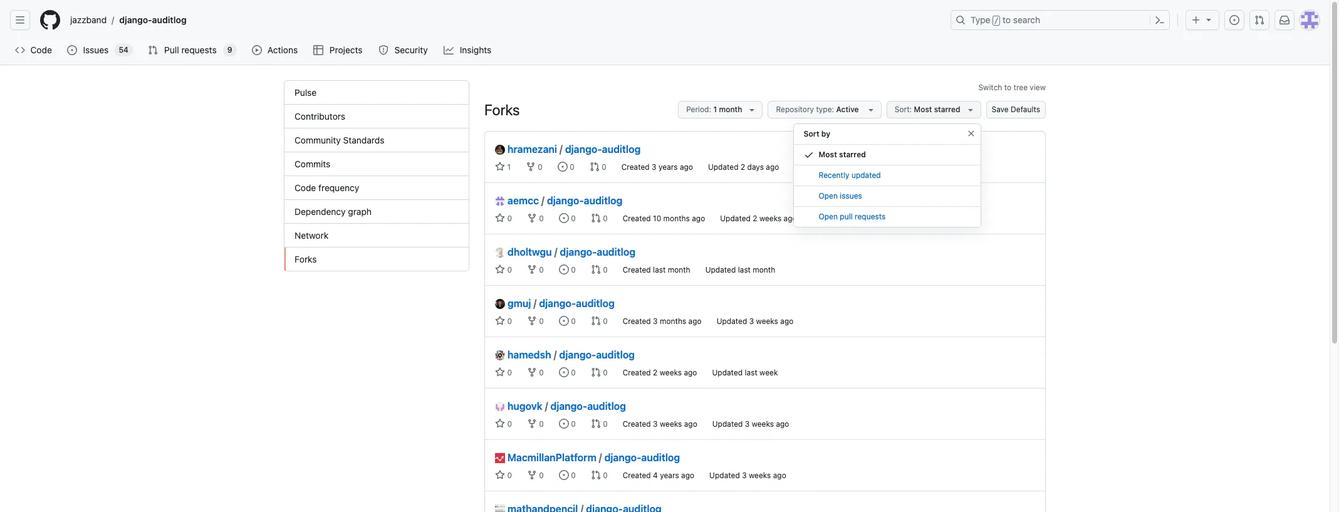 Task type: locate. For each thing, give the bounding box(es) containing it.
0 vertical spatial issue opened image
[[559, 316, 569, 326]]

triangle down image for repository type: active
[[866, 105, 876, 115]]

0 vertical spatial 2
[[741, 162, 746, 172]]

1 vertical spatial repo forked image
[[527, 419, 537, 429]]

issue opened image
[[1230, 15, 1240, 25], [67, 45, 77, 55], [558, 162, 568, 172], [559, 213, 569, 223], [559, 265, 569, 275], [559, 419, 569, 429], [559, 470, 569, 480]]

weeks
[[760, 214, 782, 223], [757, 317, 779, 326], [660, 368, 682, 377], [660, 419, 682, 429], [752, 419, 774, 429], [749, 471, 771, 480]]

community
[[295, 135, 341, 145]]

code down commits
[[295, 182, 316, 193]]

django-auditlog link for hramezani
[[565, 144, 641, 155]]

/ right 'hugovk'
[[545, 401, 548, 412]]

updated 3 weeks ago for hugovk
[[713, 419, 790, 429]]

/ django-auditlog for macmillanplatform
[[599, 452, 680, 463]]

open
[[819, 191, 838, 201], [819, 212, 838, 221]]

dholtwgu
[[508, 246, 552, 258]]

created up created 3 months ago
[[623, 265, 651, 275]]

repo forked image
[[527, 213, 537, 223], [527, 419, 537, 429]]

/ right hramezani
[[560, 144, 563, 155]]

to left tree
[[1005, 83, 1012, 92]]

star image down @hugovk icon
[[495, 419, 505, 429]]

/ right the jazzband
[[112, 15, 114, 25]]

/ django-auditlog
[[560, 144, 641, 155], [542, 195, 623, 206], [555, 246, 636, 258], [534, 298, 615, 309], [554, 349, 635, 361], [545, 401, 626, 412], [599, 452, 680, 463]]

0 horizontal spatial triangle down image
[[748, 105, 758, 115]]

/ right hamedsh
[[554, 349, 557, 361]]

1 vertical spatial starred
[[840, 150, 866, 159]]

open left pull
[[819, 212, 838, 221]]

@gmuj image
[[495, 299, 505, 309]]

months right 10
[[664, 214, 690, 223]]

1 repo forked image from the top
[[527, 213, 537, 223]]

django-auditlog link for gmuj
[[539, 298, 615, 309]]

0 horizontal spatial code
[[30, 45, 52, 55]]

last down updated 2 weeks ago
[[738, 265, 751, 275]]

1
[[714, 105, 717, 114], [505, 162, 511, 172]]

insights link
[[439, 41, 498, 60]]

/ right the aemcc
[[542, 195, 545, 206]]

1 horizontal spatial starred
[[935, 105, 961, 114]]

triangle down image
[[1204, 14, 1215, 24], [748, 105, 758, 115], [866, 105, 876, 115]]

years up created 10 months ago
[[659, 162, 678, 172]]

@dholtwgu image
[[495, 248, 505, 258]]

2 star image from the top
[[495, 265, 505, 275]]

1 right 'period:'
[[714, 105, 717, 114]]

django- right gmuj
[[539, 298, 576, 309]]

0 vertical spatial repo forked image
[[527, 213, 537, 223]]

star image down @gmuj icon
[[495, 316, 505, 326]]

2 down days
[[753, 214, 758, 223]]

1 vertical spatial 1
[[505, 162, 511, 172]]

django- up created 4 years ago
[[605, 452, 642, 463]]

star image for hamedsh
[[495, 367, 505, 377]]

jazzband link
[[65, 10, 112, 30]]

django- right hamedsh
[[560, 349, 597, 361]]

54
[[119, 45, 129, 55]]

2 up created 3 weeks ago at the bottom of page
[[653, 368, 658, 377]]

month down updated 2 weeks ago
[[753, 265, 776, 275]]

jazzband
[[70, 14, 107, 25]]

1 vertical spatial issue opened image
[[559, 367, 569, 377]]

2 vertical spatial star image
[[495, 367, 505, 377]]

requests
[[181, 45, 217, 55], [855, 212, 886, 221]]

git pull request image
[[1255, 15, 1265, 25], [590, 162, 600, 172], [591, 367, 601, 377]]

security
[[395, 45, 428, 55]]

django- right hramezani
[[565, 144, 602, 155]]

open for open issues
[[819, 191, 838, 201]]

2 horizontal spatial month
[[753, 265, 776, 275]]

1 vertical spatial code
[[295, 182, 316, 193]]

weeks for hugovk
[[752, 419, 774, 429]]

created 10 months ago
[[623, 214, 706, 223]]

sort by
[[804, 129, 831, 139]]

repo forked image down macmillanplatform 'link'
[[527, 470, 537, 480]]

to
[[1003, 14, 1011, 25], [1005, 83, 1012, 92]]

/ for hamedsh
[[554, 349, 557, 361]]

1 star image from the top
[[495, 162, 505, 172]]

0 vertical spatial years
[[659, 162, 678, 172]]

forks up @hramezani image
[[485, 101, 520, 119]]

last down 10
[[653, 265, 666, 275]]

django- right the aemcc
[[547, 195, 584, 206]]

repository
[[776, 105, 815, 114]]

star image down @aemcc image
[[495, 213, 505, 223]]

1 inside 1 link
[[505, 162, 511, 172]]

forks down network
[[295, 254, 317, 265]]

1 vertical spatial git pull request image
[[590, 162, 600, 172]]

recently
[[819, 171, 850, 180]]

0 vertical spatial starred
[[935, 105, 961, 114]]

1 vertical spatial star image
[[495, 316, 505, 326]]

updated 3 weeks ago for macmillanplatform
[[710, 471, 787, 480]]

commits
[[295, 159, 331, 169]]

created for macmillanplatform
[[623, 471, 651, 480]]

2 star image from the top
[[495, 316, 505, 326]]

django- for gmuj
[[539, 298, 576, 309]]

weeks for gmuj
[[757, 317, 779, 326]]

triangle down image for period: 1 month
[[748, 105, 758, 115]]

/ for hugovk
[[545, 401, 548, 412]]

1 vertical spatial open
[[819, 212, 838, 221]]

django- for hamedsh
[[560, 349, 597, 361]]

repo forked image
[[526, 162, 536, 172], [527, 265, 537, 275], [527, 316, 537, 326], [527, 367, 537, 377], [527, 470, 537, 480]]

switch to tree view link
[[979, 83, 1046, 92]]

1 down @hramezani image
[[505, 162, 511, 172]]

tree
[[1014, 83, 1028, 92]]

hamedsh
[[508, 349, 552, 361]]

0 horizontal spatial month
[[668, 265, 691, 275]]

1 vertical spatial updated 3 weeks ago
[[713, 419, 790, 429]]

updated last month
[[706, 265, 776, 275]]

weeks for macmillanplatform
[[749, 471, 771, 480]]

updated 2 days ago
[[708, 162, 780, 172]]

star image down the @hamedsh image
[[495, 367, 505, 377]]

2 repo forked image from the top
[[527, 419, 537, 429]]

dependency
[[295, 206, 346, 217]]

most right check icon
[[819, 150, 838, 159]]

starred left triangle down image
[[935, 105, 961, 114]]

starred up recently updated
[[840, 150, 866, 159]]

issue opened image for hugovk
[[559, 419, 569, 429]]

issue opened image for hamedsh
[[559, 367, 569, 377]]

2 for hramezani
[[741, 162, 746, 172]]

years for macmillanplatform
[[660, 471, 679, 480]]

1 vertical spatial requests
[[855, 212, 886, 221]]

star image for dholtwgu
[[495, 265, 505, 275]]

created left 10
[[623, 214, 651, 223]]

1 horizontal spatial triangle down image
[[866, 105, 876, 115]]

0 vertical spatial star image
[[495, 162, 505, 172]]

star image down @hramezani image
[[495, 162, 505, 172]]

0 vertical spatial code
[[30, 45, 52, 55]]

auditlog for hramezani
[[602, 144, 641, 155]]

updated 3 weeks ago
[[717, 317, 794, 326], [713, 419, 790, 429], [710, 471, 787, 480]]

created up created 4 years ago
[[623, 419, 651, 429]]

2 horizontal spatial 2
[[753, 214, 758, 223]]

/ django-auditlog for gmuj
[[534, 298, 615, 309]]

list
[[65, 10, 944, 30]]

0 vertical spatial months
[[664, 214, 690, 223]]

created up created 3 weeks ago at the bottom of page
[[623, 368, 651, 377]]

triangle down image right period: 1 month
[[748, 105, 758, 115]]

months for aemcc
[[664, 214, 690, 223]]

2 vertical spatial git pull request image
[[591, 367, 601, 377]]

hramezani link
[[495, 142, 557, 157]]

1 open from the top
[[819, 191, 838, 201]]

forks inside insights 'element'
[[295, 254, 317, 265]]

created up created 10 months ago
[[622, 162, 650, 172]]

most starred
[[819, 150, 866, 159]]

/ for dholtwgu
[[555, 246, 558, 258]]

updated for hugovk
[[713, 419, 743, 429]]

git pull request image for hamedsh
[[591, 367, 601, 377]]

updated for gmuj
[[717, 317, 748, 326]]

1 horizontal spatial requests
[[855, 212, 886, 221]]

/ right gmuj
[[534, 298, 537, 309]]

repo forked image down 'hugovk'
[[527, 419, 537, 429]]

django- right the 'dholtwgu'
[[560, 246, 597, 258]]

created
[[622, 162, 650, 172], [623, 214, 651, 223], [623, 265, 651, 275], [623, 317, 651, 326], [623, 368, 651, 377], [623, 419, 651, 429], [623, 471, 651, 480]]

/ right macmillanplatform
[[599, 452, 602, 463]]

/
[[112, 15, 114, 25], [995, 16, 999, 25], [560, 144, 563, 155], [542, 195, 545, 206], [555, 246, 558, 258], [534, 298, 537, 309], [554, 349, 557, 361], [545, 401, 548, 412], [599, 452, 602, 463]]

code inside insights 'element'
[[295, 182, 316, 193]]

0 horizontal spatial forks
[[295, 254, 317, 265]]

2 horizontal spatial triangle down image
[[1204, 14, 1215, 24]]

months for gmuj
[[660, 317, 687, 326]]

9
[[227, 45, 232, 55]]

open down recently
[[819, 191, 838, 201]]

view
[[1030, 83, 1046, 92]]

recently updated
[[819, 171, 881, 180]]

months up created 2 weeks ago
[[660, 317, 687, 326]]

repo forked image for gmuj
[[527, 316, 537, 326]]

month for period: 1 month
[[719, 105, 743, 114]]

month down created 10 months ago
[[668, 265, 691, 275]]

/ inside jazzband / django-auditlog
[[112, 15, 114, 25]]

0
[[536, 162, 543, 172], [568, 162, 575, 172], [600, 162, 607, 172], [505, 214, 512, 223], [537, 214, 544, 223], [569, 214, 576, 223], [601, 214, 608, 223], [505, 265, 512, 275], [537, 265, 544, 275], [569, 265, 576, 275], [601, 265, 608, 275], [505, 317, 512, 326], [537, 317, 544, 326], [569, 317, 576, 326], [601, 317, 608, 326], [505, 368, 512, 377], [537, 368, 544, 377], [569, 368, 576, 377], [601, 368, 608, 377], [505, 419, 512, 429], [537, 419, 544, 429], [569, 419, 576, 429], [601, 419, 608, 429], [505, 471, 512, 480], [537, 471, 544, 480], [569, 471, 576, 480], [601, 471, 608, 480]]

3 star image from the top
[[495, 419, 505, 429]]

weeks for aemcc
[[760, 214, 782, 223]]

repo forked image down the aemcc
[[527, 213, 537, 223]]

updated for hamedsh
[[713, 368, 743, 377]]

@aemcc image
[[495, 196, 505, 206]]

created for aemcc
[[623, 214, 651, 223]]

1 horizontal spatial month
[[719, 105, 743, 114]]

0 horizontal spatial most
[[819, 150, 838, 159]]

2 vertical spatial updated 3 weeks ago
[[710, 471, 787, 480]]

/ django-auditlog for hramezani
[[560, 144, 641, 155]]

years for hramezani
[[659, 162, 678, 172]]

issue opened image
[[559, 316, 569, 326], [559, 367, 569, 377]]

updated for hramezani
[[708, 162, 739, 172]]

created down created last month
[[623, 317, 651, 326]]

repo forked image down the 'dholtwgu'
[[527, 265, 537, 275]]

updated
[[708, 162, 739, 172], [721, 214, 751, 223], [706, 265, 736, 275], [717, 317, 748, 326], [713, 368, 743, 377], [713, 419, 743, 429], [710, 471, 740, 480]]

1 vertical spatial forks
[[295, 254, 317, 265]]

days
[[748, 162, 764, 172]]

/ django-auditlog for aemcc
[[542, 195, 623, 206]]

triangle down image right active
[[866, 105, 876, 115]]

issue opened image for macmillanplatform
[[559, 470, 569, 480]]

0 horizontal spatial 1
[[505, 162, 511, 172]]

1 horizontal spatial most
[[915, 105, 933, 114]]

2 left days
[[741, 162, 746, 172]]

@hamedsh image
[[495, 350, 505, 361]]

1 vertical spatial years
[[660, 471, 679, 480]]

2 issue opened image from the top
[[559, 367, 569, 377]]

star image
[[495, 162, 505, 172], [495, 316, 505, 326], [495, 367, 505, 377]]

month right 'period:'
[[719, 105, 743, 114]]

ago
[[680, 162, 693, 172], [766, 162, 780, 172], [692, 214, 706, 223], [784, 214, 797, 223], [689, 317, 702, 326], [781, 317, 794, 326], [684, 368, 698, 377], [684, 419, 698, 429], [776, 419, 790, 429], [682, 471, 695, 480], [774, 471, 787, 480]]

2 open from the top
[[819, 212, 838, 221]]

django- inside jazzband / django-auditlog
[[119, 14, 152, 25]]

dependency graph link
[[285, 200, 469, 224]]

1 vertical spatial to
[[1005, 83, 1012, 92]]

10
[[653, 214, 662, 223]]

1 vertical spatial 2
[[753, 214, 758, 223]]

years right 4
[[660, 471, 679, 480]]

years
[[659, 162, 678, 172], [660, 471, 679, 480]]

1 vertical spatial most
[[819, 150, 838, 159]]

issue opened image for hramezani
[[558, 162, 568, 172]]

django- up the 54 at top left
[[119, 14, 152, 25]]

code frequency
[[295, 182, 359, 193]]

0 vertical spatial open
[[819, 191, 838, 201]]

0 vertical spatial forks
[[485, 101, 520, 119]]

repo forked image down hramezani
[[526, 162, 536, 172]]

repo forked image for aemcc
[[527, 213, 537, 223]]

most right sort: at right top
[[915, 105, 933, 114]]

0 vertical spatial 1
[[714, 105, 717, 114]]

/ django-auditlog for hamedsh
[[554, 349, 635, 361]]

/ right type
[[995, 16, 999, 25]]

last left week
[[745, 368, 758, 377]]

to left search
[[1003, 14, 1011, 25]]

star image down @dholtwgu image
[[495, 265, 505, 275]]

0 horizontal spatial requests
[[181, 45, 217, 55]]

macmillanplatform link
[[495, 450, 597, 465]]

code right the code icon
[[30, 45, 52, 55]]

star image down @macmillanplatform image at bottom
[[495, 470, 505, 480]]

requests inside menu
[[855, 212, 886, 221]]

django-auditlog link for hamedsh
[[560, 349, 635, 361]]

starred inside menu
[[840, 150, 866, 159]]

django-
[[119, 14, 152, 25], [565, 144, 602, 155], [547, 195, 584, 206], [560, 246, 597, 258], [539, 298, 576, 309], [560, 349, 597, 361], [551, 401, 588, 412], [605, 452, 642, 463]]

list containing jazzband
[[65, 10, 944, 30]]

2 for aemcc
[[753, 214, 758, 223]]

git pull request image for aemcc
[[591, 213, 601, 223]]

/ right the 'dholtwgu'
[[555, 246, 558, 258]]

repo forked image for macmillanplatform
[[527, 470, 537, 480]]

code frequency link
[[285, 176, 469, 200]]

0 horizontal spatial 2
[[653, 368, 658, 377]]

@hugovk image
[[495, 402, 505, 412]]

triangle down image right plus icon
[[1204, 14, 1215, 24]]

month
[[719, 105, 743, 114], [668, 265, 691, 275], [753, 265, 776, 275]]

0 link
[[526, 162, 543, 172], [558, 162, 575, 172], [590, 162, 607, 172], [495, 213, 512, 223], [527, 213, 544, 223], [559, 213, 576, 223], [591, 213, 608, 223], [495, 265, 512, 275], [527, 265, 544, 275], [559, 265, 576, 275], [591, 265, 608, 275], [495, 316, 512, 326], [527, 316, 544, 326], [559, 316, 576, 326], [591, 316, 608, 326], [495, 367, 512, 377], [527, 367, 544, 377], [559, 367, 576, 377], [591, 367, 608, 377], [495, 419, 512, 429], [527, 419, 544, 429], [559, 419, 576, 429], [591, 419, 608, 429], [495, 470, 512, 480], [527, 470, 544, 480], [559, 470, 576, 480], [591, 470, 608, 480]]

pull requests
[[164, 45, 217, 55]]

hugovk link
[[495, 399, 543, 414]]

1 vertical spatial months
[[660, 317, 687, 326]]

1 issue opened image from the top
[[559, 316, 569, 326]]

repo forked image down hamedsh
[[527, 367, 537, 377]]

repo forked image down gmuj
[[527, 316, 537, 326]]

menu
[[794, 145, 981, 228]]

0 vertical spatial updated 3 weeks ago
[[717, 317, 794, 326]]

star image
[[495, 213, 505, 223], [495, 265, 505, 275], [495, 419, 505, 429], [495, 470, 505, 480]]

starred
[[935, 105, 961, 114], [840, 150, 866, 159]]

1 horizontal spatial code
[[295, 182, 316, 193]]

month for created last month
[[668, 265, 691, 275]]

1 horizontal spatial 2
[[741, 162, 746, 172]]

pulse
[[295, 87, 317, 98]]

by
[[822, 129, 831, 139]]

@macmillanplatform image
[[495, 453, 505, 463]]

open for open pull requests
[[819, 212, 838, 221]]

active
[[837, 105, 859, 114]]

hramezani
[[508, 144, 557, 155]]

pull
[[840, 212, 853, 221]]

4 star image from the top
[[495, 470, 505, 480]]

django- for hramezani
[[565, 144, 602, 155]]

insights element
[[284, 80, 470, 271]]

created left 4
[[623, 471, 651, 480]]

3 star image from the top
[[495, 367, 505, 377]]

git pull request image
[[148, 45, 158, 55], [591, 213, 601, 223], [591, 265, 601, 275], [591, 316, 601, 326], [591, 419, 601, 429], [591, 470, 601, 480]]

graph
[[348, 206, 372, 217]]

1 star image from the top
[[495, 213, 505, 223]]

0 horizontal spatial starred
[[840, 150, 866, 159]]

repo forked image for hramezani
[[526, 162, 536, 172]]

auditlog for aemcc
[[584, 195, 623, 206]]

open issues link
[[794, 186, 981, 207]]

django- right 'hugovk'
[[551, 401, 588, 412]]



Task type: vqa. For each thing, say whether or not it's contained in the screenshot.


Task type: describe. For each thing, give the bounding box(es) containing it.
/ for macmillanplatform
[[599, 452, 602, 463]]

0 vertical spatial to
[[1003, 14, 1011, 25]]

created for hamedsh
[[623, 368, 651, 377]]

code for code frequency
[[295, 182, 316, 193]]

notifications image
[[1280, 15, 1290, 25]]

standards
[[343, 135, 385, 145]]

git pull request image for gmuj
[[591, 316, 601, 326]]

open issues
[[819, 191, 863, 201]]

1 horizontal spatial forks
[[485, 101, 520, 119]]

django-auditlog link for macmillanplatform
[[605, 452, 680, 463]]

dependency graph
[[295, 206, 372, 217]]

gmuj
[[508, 298, 531, 309]]

star image for gmuj
[[495, 316, 505, 326]]

period:
[[687, 105, 712, 114]]

pulse link
[[285, 81, 469, 105]]

contributors link
[[285, 105, 469, 129]]

git pull request image for hugovk
[[591, 419, 601, 429]]

open pull requests link
[[794, 207, 981, 228]]

0 vertical spatial most
[[915, 105, 933, 114]]

star image for aemcc
[[495, 213, 505, 223]]

last for hamedsh
[[745, 368, 758, 377]]

defaults
[[1011, 105, 1041, 114]]

django-auditlog link for aemcc
[[547, 195, 623, 206]]

issue opened image for gmuj
[[559, 316, 569, 326]]

homepage image
[[40, 10, 60, 30]]

type:
[[817, 105, 835, 114]]

1 link
[[495, 162, 511, 172]]

contributors
[[295, 111, 346, 122]]

save defaults button
[[987, 101, 1046, 119]]

aemcc
[[508, 195, 539, 206]]

auditlog for macmillanplatform
[[642, 452, 680, 463]]

issues
[[83, 45, 109, 55]]

/ inside type / to search
[[995, 16, 999, 25]]

check image
[[804, 150, 814, 160]]

star image for macmillanplatform
[[495, 470, 505, 480]]

auditlog for hugovk
[[588, 401, 626, 412]]

updated
[[852, 171, 881, 180]]

macmillanplatform
[[508, 452, 597, 463]]

repo forked image for dholtwgu
[[527, 265, 537, 275]]

repository type: active
[[776, 105, 861, 114]]

jazzband / django-auditlog
[[70, 14, 187, 25]]

switch to tree view
[[979, 83, 1046, 92]]

aemcc link
[[495, 193, 539, 208]]

month for updated last month
[[753, 265, 776, 275]]

insights
[[460, 45, 492, 55]]

repo forked image for hamedsh
[[527, 367, 537, 377]]

created for gmuj
[[623, 317, 651, 326]]

created for hramezani
[[622, 162, 650, 172]]

recently updated link
[[794, 166, 981, 186]]

sort:
[[895, 105, 912, 114]]

network link
[[285, 224, 469, 248]]

/ for hramezani
[[560, 144, 563, 155]]

/ django-auditlog for hugovk
[[545, 401, 626, 412]]

updated 2 weeks ago
[[721, 214, 797, 223]]

type / to search
[[971, 14, 1041, 25]]

star image for hramezani
[[495, 162, 505, 172]]

play image
[[252, 45, 262, 55]]

command palette image
[[1156, 15, 1166, 25]]

/ for gmuj
[[534, 298, 537, 309]]

triangle down image
[[966, 105, 976, 115]]

most starred link
[[794, 145, 981, 166]]

git pull request image for dholtwgu
[[591, 265, 601, 275]]

django- for hugovk
[[551, 401, 588, 412]]

pull
[[164, 45, 179, 55]]

actions
[[268, 45, 298, 55]]

code link
[[10, 41, 57, 60]]

0 vertical spatial git pull request image
[[1255, 15, 1265, 25]]

django- for aemcc
[[547, 195, 584, 206]]

gmuj link
[[495, 296, 531, 311]]

star image for hugovk
[[495, 419, 505, 429]]

sort: most starred
[[895, 105, 961, 114]]

dholtwgu link
[[495, 245, 552, 260]]

0 vertical spatial requests
[[181, 45, 217, 55]]

django- for dholtwgu
[[560, 246, 597, 258]]

actions link
[[247, 41, 304, 60]]

search
[[1014, 14, 1041, 25]]

created 2 weeks ago
[[623, 368, 698, 377]]

1 horizontal spatial 1
[[714, 105, 717, 114]]

@mathandpencil image
[[495, 505, 505, 512]]

4
[[653, 471, 658, 480]]

type
[[971, 14, 991, 25]]

created last month
[[623, 265, 691, 275]]

commits link
[[285, 152, 469, 176]]

auditlog for gmuj
[[576, 298, 615, 309]]

issues
[[840, 191, 863, 201]]

security link
[[374, 41, 434, 60]]

@hramezani image
[[495, 145, 505, 155]]

issue opened image for dholtwgu
[[559, 265, 569, 275]]

hugovk
[[508, 401, 543, 412]]

shield image
[[379, 45, 389, 55]]

git pull request image for hramezani
[[590, 162, 600, 172]]

community standards
[[295, 135, 385, 145]]

network
[[295, 230, 329, 241]]

django- for macmillanplatform
[[605, 452, 642, 463]]

/ django-auditlog for dholtwgu
[[555, 246, 636, 258]]

updated last week
[[713, 368, 778, 377]]

graph image
[[444, 45, 454, 55]]

auditlog inside jazzband / django-auditlog
[[152, 14, 187, 25]]

updated for dholtwgu
[[706, 265, 736, 275]]

period: 1 month
[[687, 105, 743, 114]]

save defaults
[[992, 105, 1041, 114]]

created for hugovk
[[623, 419, 651, 429]]

week
[[760, 368, 778, 377]]

auditlog for dholtwgu
[[597, 246, 636, 258]]

created 3 months ago
[[623, 317, 702, 326]]

issue opened image for aemcc
[[559, 213, 569, 223]]

django-auditlog link for hugovk
[[551, 401, 626, 412]]

/ for aemcc
[[542, 195, 545, 206]]

projects link
[[309, 41, 369, 60]]

repo forked image for hugovk
[[527, 419, 537, 429]]

community standards link
[[285, 129, 469, 152]]

frequency
[[319, 182, 359, 193]]

menu containing most starred
[[794, 145, 981, 228]]

last for dholtwgu
[[738, 265, 751, 275]]

updated for aemcc
[[721, 214, 751, 223]]

forks link
[[285, 248, 469, 271]]

created 3 weeks ago
[[623, 419, 698, 429]]

table image
[[314, 45, 324, 55]]

code for code
[[30, 45, 52, 55]]

created for dholtwgu
[[623, 265, 651, 275]]

switch
[[979, 83, 1003, 92]]

created 4 years ago
[[623, 471, 695, 480]]

plus image
[[1192, 15, 1202, 25]]

close menu image
[[967, 129, 977, 139]]

save
[[992, 105, 1009, 114]]

projects
[[330, 45, 363, 55]]

open pull requests
[[819, 212, 886, 221]]

created 3 years ago
[[622, 162, 693, 172]]

updated for macmillanplatform
[[710, 471, 740, 480]]

hamedsh link
[[495, 347, 552, 362]]

most inside most starred link
[[819, 150, 838, 159]]

2 vertical spatial 2
[[653, 368, 658, 377]]

git pull request image for macmillanplatform
[[591, 470, 601, 480]]

sort
[[804, 129, 820, 139]]

updated 3 weeks ago for gmuj
[[717, 317, 794, 326]]

django-auditlog link for dholtwgu
[[560, 246, 636, 258]]

code image
[[15, 45, 25, 55]]

auditlog for hamedsh
[[597, 349, 635, 361]]



